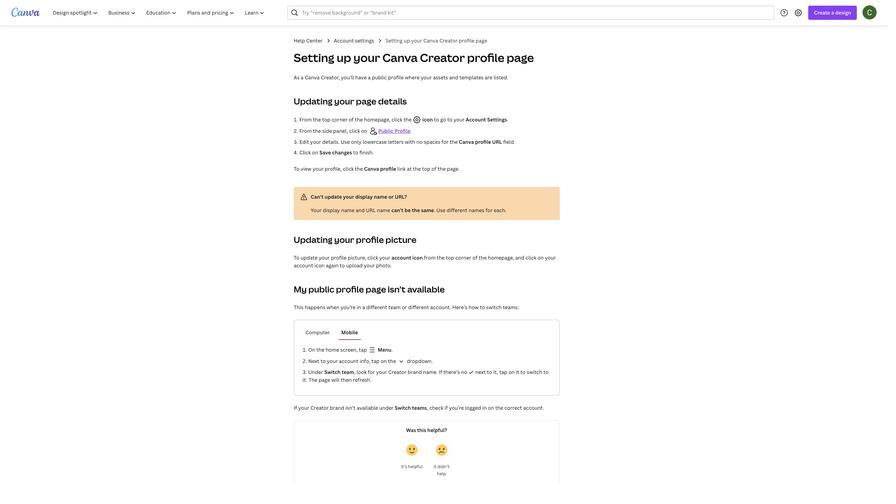Task type: vqa. For each thing, say whether or not it's contained in the screenshot.
the Menu
yes



Task type: describe. For each thing, give the bounding box(es) containing it.
0 horizontal spatial if
[[294, 405, 297, 412]]

1 horizontal spatial top
[[422, 166, 431, 172]]

your
[[311, 207, 322, 214]]

upload
[[346, 262, 363, 269]]

next
[[476, 369, 486, 376]]

how
[[469, 304, 479, 311]]

picture,
[[348, 255, 366, 261]]

create a design
[[815, 9, 852, 16]]

0 horizontal spatial ,
[[354, 369, 356, 376]]

to view your profile, click the canva profile link at the top of the page.
[[294, 166, 460, 172]]

. up with
[[411, 128, 412, 134]]

to inside "from the top corner of the homepage, and click on your account icon again to upload your photo."
[[340, 262, 345, 269]]

check
[[430, 405, 444, 412]]

1 horizontal spatial if
[[439, 369, 442, 376]]

can't
[[311, 194, 324, 200]]

there's
[[444, 369, 460, 376]]

a down my public profile page isn't available
[[363, 304, 365, 311]]

finish.
[[360, 149, 374, 156]]

teams:
[[503, 304, 519, 311]]

1 horizontal spatial display
[[355, 194, 373, 200]]

public profile
[[378, 128, 411, 134]]

design
[[836, 9, 852, 16]]

be
[[405, 207, 411, 214]]

homepage, for click
[[364, 116, 391, 123]]

from the side panel, click on
[[300, 128, 369, 134]]

2 horizontal spatial account
[[392, 255, 411, 261]]

listed.
[[494, 74, 509, 81]]

you'll
[[341, 74, 354, 81]]

0 vertical spatial icon
[[421, 116, 433, 123]]

account inside "from the top corner of the homepage, and click on your account icon again to upload your photo."
[[294, 262, 313, 269]]

name.
[[423, 369, 438, 376]]

0 horizontal spatial switch
[[486, 304, 502, 311]]

tap inside next to it, tap on it to switch to it. the page will then refresh.
[[500, 369, 508, 376]]

😔 image
[[436, 445, 447, 457]]

page inside next to it, tap on it to switch to it. the page will then refresh.
[[319, 377, 330, 384]]

here's
[[453, 304, 468, 311]]

to update your profile picture, click your account icon
[[294, 255, 423, 261]]

icon inside "from the top corner of the homepage, and click on your account icon again to upload your photo."
[[315, 262, 325, 269]]

edit your details. use only lowercase letters with no spaces for the canva profile url field.
[[300, 139, 515, 145]]

available for page
[[408, 284, 445, 295]]

to go to your account settings .
[[433, 116, 509, 123]]

1 horizontal spatial of
[[432, 166, 437, 172]]

. right be
[[434, 207, 435, 214]]

spaces
[[424, 139, 441, 145]]

assets
[[433, 74, 448, 81]]

templates
[[460, 74, 484, 81]]

1 vertical spatial tap
[[372, 358, 380, 365]]

was
[[406, 427, 416, 434]]

mobile button
[[339, 326, 361, 340]]

1 vertical spatial team
[[342, 369, 354, 376]]

where
[[405, 74, 420, 81]]

0 vertical spatial in
[[357, 304, 361, 311]]

click
[[300, 149, 311, 156]]

1 vertical spatial display
[[323, 207, 340, 214]]

1 vertical spatial switch
[[395, 405, 411, 412]]

0 vertical spatial account
[[334, 37, 354, 44]]

it
[[434, 464, 437, 470]]

settings
[[355, 37, 374, 44]]

center
[[306, 37, 323, 44]]

0 vertical spatial for
[[442, 139, 449, 145]]

edit
[[300, 139, 309, 145]]

the
[[309, 377, 318, 384]]

it
[[516, 369, 520, 376]]

are
[[485, 74, 493, 81]]

0 horizontal spatial or
[[389, 194, 394, 200]]

0 horizontal spatial you're
[[341, 304, 356, 311]]

top level navigation element
[[48, 6, 271, 20]]

updating your page details
[[294, 95, 407, 107]]

happens
[[305, 304, 326, 311]]

isn't for page
[[388, 284, 406, 295]]

helpful
[[408, 464, 423, 470]]

1 horizontal spatial ,
[[427, 405, 428, 412]]

this
[[294, 304, 304, 311]]

on inside "from the top corner of the homepage, and click on your account icon again to upload your photo."
[[538, 255, 544, 261]]

save
[[320, 149, 331, 156]]

again
[[326, 262, 339, 269]]

0 vertical spatial account.
[[430, 304, 451, 311]]

corner for from
[[456, 255, 472, 261]]

home
[[326, 347, 339, 354]]

on
[[308, 347, 315, 354]]

public
[[378, 128, 394, 134]]

computer button
[[303, 326, 333, 340]]

1 vertical spatial public
[[309, 284, 334, 295]]

0 vertical spatial setting up your canva creator profile page
[[386, 37, 487, 44]]

then
[[341, 377, 352, 384]]

mobile
[[342, 330, 358, 336]]

create
[[815, 9, 831, 16]]

if
[[445, 405, 448, 412]]

0 vertical spatial switch
[[324, 369, 341, 376]]

2 horizontal spatial different
[[447, 207, 468, 214]]

isn't for brand
[[346, 405, 356, 412]]

setting up your canva creator profile page link
[[386, 37, 487, 45]]

changes
[[332, 149, 352, 156]]

screen,
[[341, 347, 358, 354]]

go
[[441, 116, 446, 123]]

menu
[[377, 347, 392, 354]]

to for to view your profile, click the
[[294, 166, 300, 172]]

1 vertical spatial use
[[437, 207, 446, 214]]

panel,
[[333, 128, 348, 134]]

1 horizontal spatial account.
[[524, 405, 544, 412]]

1 horizontal spatial in
[[483, 405, 487, 412]]

computer
[[306, 330, 330, 336]]

teams
[[412, 405, 427, 412]]

as a canva creator, you'll have a public profile where your assets and templates are listed.
[[294, 74, 509, 81]]

profile
[[395, 128, 411, 134]]

1 vertical spatial no
[[461, 369, 468, 376]]

name left can't
[[377, 207, 390, 214]]

it,
[[494, 369, 498, 376]]

on the home screen, tap
[[308, 347, 368, 354]]

this
[[417, 427, 426, 434]]

field.
[[504, 139, 515, 145]]

details
[[378, 95, 407, 107]]

. up under switch team , look for your creator brand name. if there's no on the bottom of page
[[392, 347, 393, 354]]

1 vertical spatial and
[[356, 207, 365, 214]]

account settings
[[334, 37, 374, 44]]

from
[[424, 255, 436, 261]]

updating your profile picture
[[294, 234, 417, 246]]

it didn't help
[[434, 464, 450, 477]]

to for to update your profile picture, click your
[[294, 255, 300, 261]]

link
[[398, 166, 406, 172]]

if your creator brand isn't available under switch teams , check if you're logged in on the correct account.
[[294, 405, 544, 412]]

updating for updating your profile picture
[[294, 234, 333, 246]]

help
[[437, 471, 446, 477]]



Task type: locate. For each thing, give the bounding box(es) containing it.
for right look
[[368, 369, 375, 376]]

0 horizontal spatial url
[[366, 207, 376, 214]]

1 vertical spatial setting
[[294, 50, 335, 65]]

.
[[507, 116, 509, 123], [411, 128, 412, 134], [434, 207, 435, 214], [392, 347, 393, 354]]

0 vertical spatial ,
[[354, 369, 356, 376]]

display right your
[[323, 207, 340, 214]]

0 horizontal spatial switch
[[324, 369, 341, 376]]

2 vertical spatial of
[[473, 255, 478, 261]]

profile
[[459, 37, 475, 44], [467, 50, 505, 65], [388, 74, 404, 81], [475, 139, 491, 145], [380, 166, 396, 172], [356, 234, 384, 246], [331, 255, 347, 261], [336, 284, 364, 295]]

team down my public profile page isn't available
[[389, 304, 401, 311]]

from the top corner of the homepage, and click on your account icon again to upload your photo.
[[294, 255, 556, 269]]

brand down dropdown.
[[408, 369, 422, 376]]

no right there's at the bottom
[[461, 369, 468, 376]]

0 vertical spatial from
[[300, 116, 312, 123]]

page.
[[447, 166, 460, 172]]

to left view
[[294, 166, 300, 172]]

1 horizontal spatial and
[[449, 74, 459, 81]]

and
[[449, 74, 459, 81], [356, 207, 365, 214], [516, 255, 525, 261]]

update for can't
[[325, 194, 342, 200]]

switch inside next to it, tap on it to switch to it. the page will then refresh.
[[527, 369, 543, 376]]

on
[[361, 128, 368, 134], [312, 149, 318, 156], [538, 255, 544, 261], [381, 358, 387, 365], [509, 369, 515, 376], [488, 405, 494, 412]]

dropdown.
[[407, 358, 433, 365]]

corner right from
[[456, 255, 472, 261]]

2 horizontal spatial for
[[486, 207, 493, 214]]

with
[[405, 139, 415, 145]]

from the top corner of the homepage, click the
[[300, 116, 413, 123]]

refresh.
[[353, 377, 372, 384]]

this happens when you're in a different team or different account. here's how to switch teams:
[[294, 304, 519, 311]]

help
[[294, 37, 305, 44]]

0 vertical spatial team
[[389, 304, 401, 311]]

name left url?
[[374, 194, 387, 200]]

up inside setting up your canva creator profile page link
[[404, 37, 410, 44]]

switch right under
[[395, 405, 411, 412]]

1 vertical spatial if
[[294, 405, 297, 412]]

0 vertical spatial public
[[372, 74, 387, 81]]

photo.
[[376, 262, 392, 269]]

2 horizontal spatial of
[[473, 255, 478, 261]]

0 horizontal spatial isn't
[[346, 405, 356, 412]]

under
[[379, 405, 394, 412]]

in right logged
[[483, 405, 487, 412]]

1 vertical spatial available
[[357, 405, 378, 412]]

account down screen,
[[339, 358, 359, 365]]

1 vertical spatial you're
[[449, 405, 464, 412]]

homepage, inside "from the top corner of the homepage, and click on your account icon again to upload your photo."
[[488, 255, 514, 261]]

creator
[[440, 37, 458, 44], [420, 50, 465, 65], [388, 369, 407, 376], [311, 405, 329, 412]]

1 horizontal spatial available
[[408, 284, 445, 295]]

view
[[301, 166, 312, 172]]

corner for from
[[332, 116, 348, 123]]

profile,
[[325, 166, 342, 172]]

a right as
[[301, 74, 304, 81]]

1 vertical spatial for
[[486, 207, 493, 214]]

1 vertical spatial brand
[[330, 405, 344, 412]]

0 horizontal spatial no
[[417, 139, 423, 145]]

2 horizontal spatial top
[[446, 255, 454, 261]]

can't update your display name or url?
[[311, 194, 407, 200]]

isn't up the this happens when you're in a different team or different account. here's how to switch teams:
[[388, 284, 406, 295]]

under
[[308, 369, 323, 376]]

0 vertical spatial use
[[341, 139, 350, 145]]

for right spaces
[[442, 139, 449, 145]]

1 vertical spatial or
[[402, 304, 407, 311]]

0 vertical spatial setting
[[386, 37, 403, 44]]

updating for updating your page details
[[294, 95, 333, 107]]

lowercase
[[363, 139, 387, 145]]

0 vertical spatial isn't
[[388, 284, 406, 295]]

1 vertical spatial updating
[[294, 234, 333, 246]]

side
[[322, 128, 332, 134]]

to
[[294, 166, 300, 172], [294, 255, 300, 261]]

0 horizontal spatial of
[[349, 116, 354, 123]]

0 vertical spatial account
[[392, 255, 411, 261]]

1 horizontal spatial public
[[372, 74, 387, 81]]

update for to
[[301, 255, 318, 261]]

1 horizontal spatial account
[[339, 358, 359, 365]]

display down to view your profile, click the canva profile link at the top of the page.
[[355, 194, 373, 200]]

of for from
[[473, 255, 478, 261]]

0 horizontal spatial up
[[337, 50, 351, 65]]

details.
[[322, 139, 340, 145]]

0 vertical spatial homepage,
[[364, 116, 391, 123]]

didn't
[[438, 464, 450, 470]]

name down can't update your display name or url?
[[341, 207, 355, 214]]

updating down your
[[294, 234, 333, 246]]

a inside dropdown button
[[832, 9, 835, 16]]

christina overa image
[[863, 5, 877, 19]]

1 from from the top
[[300, 116, 312, 123]]

setting inside setting up your canva creator profile page link
[[386, 37, 403, 44]]

1 horizontal spatial use
[[437, 207, 446, 214]]

1 vertical spatial setting up your canva creator profile page
[[294, 50, 534, 65]]

in down my public profile page isn't available
[[357, 304, 361, 311]]

1 vertical spatial update
[[301, 255, 318, 261]]

create a design button
[[809, 6, 857, 20]]

you're right if
[[449, 405, 464, 412]]

. up field.
[[507, 116, 509, 123]]

1 horizontal spatial url
[[492, 139, 502, 145]]

next to your account info, tap on the
[[308, 358, 397, 365]]

1 vertical spatial up
[[337, 50, 351, 65]]

0 vertical spatial display
[[355, 194, 373, 200]]

you're
[[341, 304, 356, 311], [449, 405, 464, 412]]

from for from the top corner of the homepage, click the
[[300, 116, 312, 123]]

top inside "from the top corner of the homepage, and click on your account icon again to upload your photo."
[[446, 255, 454, 261]]

1 to from the top
[[294, 166, 300, 172]]

top for from
[[322, 116, 331, 123]]

,
[[354, 369, 356, 376], [427, 405, 428, 412]]

my
[[294, 284, 307, 295]]

name
[[374, 194, 387, 200], [341, 207, 355, 214], [377, 207, 390, 214]]

under switch team , look for your creator brand name. if there's no
[[308, 369, 469, 376]]

tap
[[359, 347, 367, 354], [372, 358, 380, 365], [500, 369, 508, 376]]

tap right it,
[[500, 369, 508, 376]]

public up happens
[[309, 284, 334, 295]]

top for from
[[446, 255, 454, 261]]

0 horizontal spatial available
[[357, 405, 378, 412]]

tap up the info,
[[359, 347, 367, 354]]

names
[[469, 207, 485, 214]]

setting down center
[[294, 50, 335, 65]]

setting right settings
[[386, 37, 403, 44]]

icon left from
[[413, 255, 423, 261]]

update up the my at the bottom left
[[301, 255, 318, 261]]

creator,
[[321, 74, 340, 81]]

click inside "from the top corner of the homepage, and click on your account icon again to upload your photo."
[[526, 255, 537, 261]]

updating down as
[[294, 95, 333, 107]]

icon left go in the top of the page
[[421, 116, 433, 123]]

, left look
[[354, 369, 356, 376]]

brand down will
[[330, 405, 344, 412]]

your
[[411, 37, 422, 44], [354, 50, 380, 65], [421, 74, 432, 81], [334, 95, 354, 107], [454, 116, 465, 123], [310, 139, 321, 145], [313, 166, 324, 172], [343, 194, 354, 200], [334, 234, 354, 246], [319, 255, 330, 261], [380, 255, 391, 261], [545, 255, 556, 261], [364, 262, 375, 269], [327, 358, 338, 365], [376, 369, 387, 376], [298, 405, 309, 412]]

1 horizontal spatial switch
[[395, 405, 411, 412]]

1 vertical spatial of
[[432, 166, 437, 172]]

0 vertical spatial of
[[349, 116, 354, 123]]

0 horizontal spatial use
[[341, 139, 350, 145]]

your display name and url name can't be the same . use different names for each.
[[311, 207, 507, 214]]

same
[[421, 207, 434, 214]]

0 vertical spatial tap
[[359, 347, 367, 354]]

0 horizontal spatial display
[[323, 207, 340, 214]]

1 updating from the top
[[294, 95, 333, 107]]

1 vertical spatial account
[[294, 262, 313, 269]]

display
[[355, 194, 373, 200], [323, 207, 340, 214]]

available for brand
[[357, 405, 378, 412]]

update right can't
[[325, 194, 342, 200]]

public right have
[[372, 74, 387, 81]]

1 horizontal spatial corner
[[456, 255, 472, 261]]

account.
[[430, 304, 451, 311], [524, 405, 544, 412]]

0 vertical spatial switch
[[486, 304, 502, 311]]

for left each.
[[486, 207, 493, 214]]

help center
[[294, 37, 323, 44]]

0 horizontal spatial setting
[[294, 50, 335, 65]]

it's helpful
[[401, 464, 423, 470]]

account. right correct
[[524, 405, 544, 412]]

2 vertical spatial icon
[[315, 262, 325, 269]]

0 vertical spatial update
[[325, 194, 342, 200]]

0 horizontal spatial top
[[322, 116, 331, 123]]

Try "remove background" or "brand kit" search field
[[302, 6, 770, 20]]

account. left here's
[[430, 304, 451, 311]]

team up then
[[342, 369, 354, 376]]

you're right when
[[341, 304, 356, 311]]

setting up your canva creator profile page
[[386, 37, 487, 44], [294, 50, 534, 65]]

2 from from the top
[[300, 128, 312, 134]]

1 horizontal spatial up
[[404, 37, 410, 44]]

0 horizontal spatial account.
[[430, 304, 451, 311]]

from for from the side panel, click on
[[300, 128, 312, 134]]

0 vertical spatial and
[[449, 74, 459, 81]]

0 horizontal spatial account
[[294, 262, 313, 269]]

top right at
[[422, 166, 431, 172]]

for
[[442, 139, 449, 145], [486, 207, 493, 214], [368, 369, 375, 376]]

1 horizontal spatial tap
[[372, 358, 380, 365]]

1 horizontal spatial different
[[408, 304, 429, 311]]

use
[[341, 139, 350, 145], [437, 207, 446, 214]]

no right with
[[417, 139, 423, 145]]

2 to from the top
[[294, 255, 300, 261]]

on inside next to it, tap on it to switch to it. the page will then refresh.
[[509, 369, 515, 376]]

use right the same
[[437, 207, 446, 214]]

available
[[408, 284, 445, 295], [357, 405, 378, 412]]

0 vertical spatial brand
[[408, 369, 422, 376]]

1 vertical spatial switch
[[527, 369, 543, 376]]

, left 'check'
[[427, 405, 428, 412]]

icon left again
[[315, 262, 325, 269]]

page inside setting up your canva creator profile page link
[[476, 37, 487, 44]]

a right have
[[368, 74, 371, 81]]

1 horizontal spatial account
[[466, 116, 486, 123]]

0 vertical spatial if
[[439, 369, 442, 376]]

1 vertical spatial account
[[466, 116, 486, 123]]

account settings link
[[334, 37, 374, 45]]

1 vertical spatial icon
[[413, 255, 423, 261]]

was this helpful?
[[406, 427, 447, 434]]

account up the my at the bottom left
[[294, 262, 313, 269]]

0 horizontal spatial for
[[368, 369, 375, 376]]

of for from
[[349, 116, 354, 123]]

different
[[447, 207, 468, 214], [367, 304, 387, 311], [408, 304, 429, 311]]

click on save changes to finish.
[[300, 149, 374, 156]]

each.
[[494, 207, 507, 214]]

1 horizontal spatial team
[[389, 304, 401, 311]]

top right from
[[446, 255, 454, 261]]

isn't down then
[[346, 405, 356, 412]]

info,
[[360, 358, 370, 365]]

2 vertical spatial for
[[368, 369, 375, 376]]

switch up will
[[324, 369, 341, 376]]

and inside "from the top corner of the homepage, and click on your account icon again to upload your photo."
[[516, 255, 525, 261]]

url
[[492, 139, 502, 145], [366, 207, 376, 214]]

of
[[349, 116, 354, 123], [432, 166, 437, 172], [473, 255, 478, 261]]

0 vertical spatial url
[[492, 139, 502, 145]]

switch left teams:
[[486, 304, 502, 311]]

0 horizontal spatial homepage,
[[364, 116, 391, 123]]

0 horizontal spatial tap
[[359, 347, 367, 354]]

2 vertical spatial top
[[446, 255, 454, 261]]

1 horizontal spatial or
[[402, 304, 407, 311]]

of inside "from the top corner of the homepage, and click on your account icon again to upload your photo."
[[473, 255, 478, 261]]

team
[[389, 304, 401, 311], [342, 369, 354, 376]]

1 vertical spatial from
[[300, 128, 312, 134]]

1 vertical spatial in
[[483, 405, 487, 412]]

corner inside "from the top corner of the homepage, and click on your account icon again to upload your photo."
[[456, 255, 472, 261]]

tap right the info,
[[372, 358, 380, 365]]

will
[[332, 377, 340, 384]]

it.
[[303, 377, 308, 384]]

from
[[300, 116, 312, 123], [300, 128, 312, 134]]

as
[[294, 74, 300, 81]]

0 horizontal spatial account
[[334, 37, 354, 44]]

2 horizontal spatial and
[[516, 255, 525, 261]]

account
[[392, 255, 411, 261], [294, 262, 313, 269], [339, 358, 359, 365]]

url down can't update your display name or url?
[[366, 207, 376, 214]]

0 horizontal spatial different
[[367, 304, 387, 311]]

0 vertical spatial available
[[408, 284, 445, 295]]

homepage, for and
[[488, 255, 514, 261]]

url left field.
[[492, 139, 502, 145]]

top up side
[[322, 116, 331, 123]]

🙂 image
[[406, 445, 418, 457]]

0 vertical spatial up
[[404, 37, 410, 44]]

1 vertical spatial to
[[294, 255, 300, 261]]

my public profile page isn't available
[[294, 284, 445, 295]]

help center link
[[294, 37, 323, 45]]

next to it, tap on it to switch to it. the page will then refresh.
[[303, 369, 549, 384]]

if
[[439, 369, 442, 376], [294, 405, 297, 412]]

1 vertical spatial url
[[366, 207, 376, 214]]

next
[[308, 358, 320, 365]]

a left design
[[832, 9, 835, 16]]

settings
[[487, 116, 507, 123]]

available left under
[[357, 405, 378, 412]]

2 updating from the top
[[294, 234, 333, 246]]

0 vertical spatial to
[[294, 166, 300, 172]]

use left the only
[[341, 139, 350, 145]]

account down picture
[[392, 255, 411, 261]]

letters
[[388, 139, 404, 145]]

1 horizontal spatial for
[[442, 139, 449, 145]]

have
[[355, 74, 367, 81]]

0 horizontal spatial update
[[301, 255, 318, 261]]

1 horizontal spatial you're
[[449, 405, 464, 412]]

0 vertical spatial you're
[[341, 304, 356, 311]]

switch right it
[[527, 369, 543, 376]]

corner up panel,
[[332, 116, 348, 123]]

to up the my at the bottom left
[[294, 255, 300, 261]]

available up the this happens when you're in a different team or different account. here's how to switch teams:
[[408, 284, 445, 295]]

0 horizontal spatial and
[[356, 207, 365, 214]]

2 vertical spatial tap
[[500, 369, 508, 376]]

updating
[[294, 95, 333, 107], [294, 234, 333, 246]]



